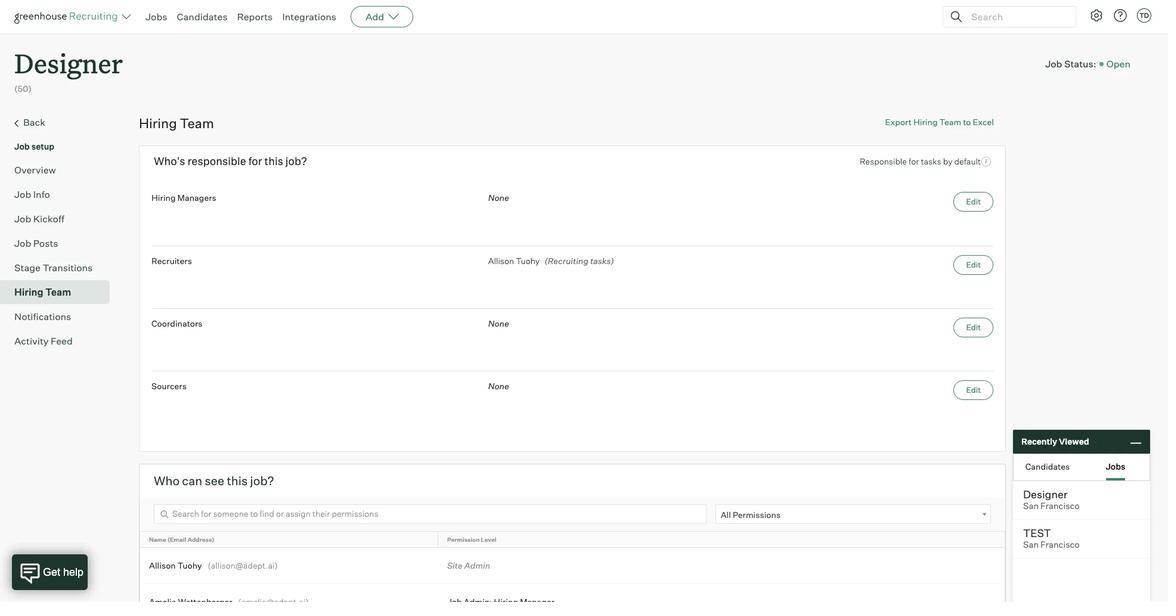 Task type: locate. For each thing, give the bounding box(es) containing it.
activity feed link
[[14, 334, 105, 348]]

1 horizontal spatial job?
[[286, 155, 307, 168]]

san up test
[[1023, 501, 1039, 512]]

site
[[447, 560, 463, 571]]

(email
[[167, 536, 186, 543]]

designer inside designer san francisco
[[1023, 488, 1068, 501]]

activity feed
[[14, 335, 73, 347]]

san down designer san francisco
[[1023, 540, 1039, 550]]

team left the to
[[940, 117, 961, 127]]

0 vertical spatial designer
[[14, 45, 123, 81]]

0 horizontal spatial allison
[[149, 560, 176, 571]]

1 vertical spatial job?
[[250, 473, 274, 488]]

0 vertical spatial jobs
[[146, 11, 167, 23]]

francisco for designer
[[1041, 501, 1080, 512]]

tasks
[[921, 156, 941, 166]]

2 edit from the top
[[966, 260, 981, 269]]

hiring managers
[[151, 192, 216, 203]]

job left setup
[[14, 141, 30, 151]]

3 none from the top
[[488, 381, 509, 391]]

for
[[248, 155, 262, 168], [909, 156, 919, 166]]

td
[[1140, 11, 1149, 20]]

(50)
[[14, 84, 32, 94]]

1 horizontal spatial team
[[180, 115, 214, 131]]

1 san from the top
[[1023, 501, 1039, 512]]

none edit
[[488, 192, 981, 206], [488, 318, 981, 332], [488, 381, 981, 395]]

1 francisco from the top
[[1041, 501, 1080, 512]]

greenhouse recruiting image
[[14, 10, 122, 24]]

1 horizontal spatial candidates
[[1026, 461, 1070, 471]]

hiring team up "notifications"
[[14, 286, 71, 298]]

status:
[[1064, 58, 1096, 70]]

export
[[885, 117, 912, 127]]

to
[[963, 117, 971, 127]]

1 vertical spatial none edit
[[488, 318, 981, 332]]

francisco up test san francisco
[[1041, 501, 1080, 512]]

2 vertical spatial none
[[488, 381, 509, 391]]

1 vertical spatial candidates
[[1026, 461, 1070, 471]]

0 vertical spatial row
[[140, 532, 1005, 547]]

tuohy for allison tuohy
[[516, 256, 540, 266]]

san inside designer san francisco
[[1023, 501, 1039, 512]]

0 vertical spatial this
[[265, 155, 283, 168]]

name (email address)
[[149, 536, 214, 543]]

who
[[154, 473, 180, 488]]

san for designer
[[1023, 501, 1039, 512]]

this
[[265, 155, 283, 168], [227, 473, 248, 488]]

candidates down recently viewed
[[1026, 461, 1070, 471]]

job posts link
[[14, 236, 105, 250]]

0 vertical spatial none
[[488, 192, 509, 203]]

managers
[[177, 192, 216, 203]]

2 none from the top
[[488, 318, 509, 328]]

2 row from the top
[[140, 548, 1005, 584]]

1 horizontal spatial allison
[[488, 256, 514, 266]]

1 none edit from the top
[[488, 192, 981, 206]]

activity
[[14, 335, 49, 347]]

francisco inside designer san francisco
[[1041, 501, 1080, 512]]

1 vertical spatial allison
[[149, 560, 176, 571]]

1 horizontal spatial hiring team
[[139, 115, 214, 131]]

2 francisco from the top
[[1041, 540, 1080, 550]]

1 vertical spatial this
[[227, 473, 248, 488]]

hiring right the export
[[914, 117, 938, 127]]

1 vertical spatial jobs
[[1106, 461, 1126, 471]]

job left status:
[[1045, 58, 1062, 70]]

td button
[[1137, 8, 1152, 23]]

candidates inside tab list
[[1026, 461, 1070, 471]]

address)
[[188, 536, 214, 543]]

back
[[23, 116, 45, 128]]

edit
[[966, 197, 981, 206], [966, 260, 981, 269], [966, 322, 981, 332], [966, 385, 981, 395]]

edit for sourcers
[[966, 385, 981, 395]]

team
[[180, 115, 214, 131], [940, 117, 961, 127], [45, 286, 71, 298]]

1 vertical spatial row
[[140, 548, 1005, 584]]

san inside test san francisco
[[1023, 540, 1039, 550]]

0 horizontal spatial this
[[227, 473, 248, 488]]

0 vertical spatial allison
[[488, 256, 514, 266]]

job
[[1045, 58, 1062, 70], [14, 141, 30, 151], [14, 188, 31, 200], [14, 213, 31, 225], [14, 237, 31, 249]]

transitions
[[43, 262, 93, 274]]

3 edit button from the top
[[954, 318, 993, 337]]

3 none edit from the top
[[488, 381, 981, 395]]

job for job info
[[14, 188, 31, 200]]

designer
[[14, 45, 123, 81], [1023, 488, 1068, 501]]

jobs inside tab list
[[1106, 461, 1126, 471]]

open
[[1107, 58, 1131, 70]]

by
[[943, 156, 953, 166]]

job?
[[286, 155, 307, 168], [250, 473, 274, 488]]

responsible
[[860, 156, 907, 166]]

job for job kickoff
[[14, 213, 31, 225]]

1 edit button from the top
[[954, 192, 993, 212]]

this for for
[[265, 155, 283, 168]]

0 vertical spatial tuohy
[[516, 256, 540, 266]]

hiring up the who's
[[139, 115, 177, 131]]

francisco
[[1041, 501, 1080, 512], [1041, 540, 1080, 550]]

this for see
[[227, 473, 248, 488]]

default
[[954, 156, 981, 166]]

1 none from the top
[[488, 192, 509, 203]]

0 vertical spatial none edit
[[488, 192, 981, 206]]

0 horizontal spatial candidates
[[177, 11, 228, 23]]

designer san francisco
[[1023, 488, 1080, 512]]

viewed
[[1059, 437, 1089, 447]]

see
[[205, 473, 224, 488]]

all permissions
[[721, 510, 781, 520]]

back link
[[14, 115, 105, 130]]

job left posts
[[14, 237, 31, 249]]

1 edit from the top
[[966, 197, 981, 206]]

1 horizontal spatial tuohy
[[516, 256, 540, 266]]

1 vertical spatial san
[[1023, 540, 1039, 550]]

hiring team up the who's
[[139, 115, 214, 131]]

team up responsible on the top
[[180, 115, 214, 131]]

0 vertical spatial san
[[1023, 501, 1039, 512]]

hiring team link
[[14, 285, 105, 299]]

row containing allison tuohy
[[140, 548, 1005, 584]]

job for job setup
[[14, 141, 30, 151]]

none
[[488, 192, 509, 203], [488, 318, 509, 328], [488, 381, 509, 391]]

permission level
[[447, 536, 496, 543]]

team down stage transitions link on the left of page
[[45, 286, 71, 298]]

designer down "greenhouse recruiting" image
[[14, 45, 123, 81]]

grid
[[140, 532, 1005, 602]]

job posts
[[14, 237, 58, 249]]

hiring down stage
[[14, 286, 43, 298]]

2 vertical spatial row
[[140, 584, 1005, 602]]

admin
[[464, 560, 490, 571]]

hiring team
[[139, 115, 214, 131], [14, 286, 71, 298]]

job left info
[[14, 188, 31, 200]]

hiring
[[139, 115, 177, 131], [914, 117, 938, 127], [151, 192, 176, 203], [14, 286, 43, 298]]

this right responsible on the top
[[265, 155, 283, 168]]

allison
[[488, 256, 514, 266], [149, 560, 176, 571]]

3 edit from the top
[[966, 322, 981, 332]]

jobs
[[146, 11, 167, 23], [1106, 461, 1126, 471]]

designer up test
[[1023, 488, 1068, 501]]

san for test
[[1023, 540, 1039, 550]]

job inside 'link'
[[14, 188, 31, 200]]

0 vertical spatial candidates
[[177, 11, 228, 23]]

1 horizontal spatial jobs
[[1106, 461, 1126, 471]]

job left kickoff
[[14, 213, 31, 225]]

2 none edit from the top
[[488, 318, 981, 332]]

edit inside button
[[966, 260, 981, 269]]

sourcers
[[151, 381, 187, 391]]

edit button
[[954, 192, 993, 212], [954, 255, 993, 275], [954, 318, 993, 337], [954, 380, 993, 400]]

recruiters
[[151, 256, 192, 266]]

1 vertical spatial none
[[488, 318, 509, 328]]

tuohy
[[516, 256, 540, 266], [178, 560, 202, 571]]

designer for designer san francisco
[[1023, 488, 1068, 501]]

4 edit button from the top
[[954, 380, 993, 400]]

allison for allison tuohy
[[488, 256, 514, 266]]

francisco inside test san francisco
[[1041, 540, 1080, 550]]

designer for designer (50)
[[14, 45, 123, 81]]

job inside "link"
[[14, 237, 31, 249]]

0 horizontal spatial job?
[[250, 473, 274, 488]]

san
[[1023, 501, 1039, 512], [1023, 540, 1039, 550]]

permissions
[[733, 510, 781, 520]]

candidates right jobs link
[[177, 11, 228, 23]]

job for job posts
[[14, 237, 31, 249]]

2 san from the top
[[1023, 540, 1039, 550]]

2 edit button from the top
[[954, 255, 993, 275]]

integrations
[[282, 11, 336, 23]]

none for sourcers
[[488, 381, 509, 391]]

this right 'see'
[[227, 473, 248, 488]]

reports link
[[237, 11, 273, 23]]

1 vertical spatial tuohy
[[178, 560, 202, 571]]

0 vertical spatial francisco
[[1041, 501, 1080, 512]]

0 horizontal spatial tuohy
[[178, 560, 202, 571]]

4 edit from the top
[[966, 385, 981, 395]]

setup
[[31, 141, 54, 151]]

info
[[33, 188, 50, 200]]

1 vertical spatial francisco
[[1041, 540, 1080, 550]]

level
[[481, 536, 496, 543]]

1 horizontal spatial this
[[265, 155, 283, 168]]

row
[[140, 532, 1005, 547], [140, 548, 1005, 584], [140, 584, 1005, 602]]

0 vertical spatial job?
[[286, 155, 307, 168]]

0 horizontal spatial hiring team
[[14, 286, 71, 298]]

2 vertical spatial none edit
[[488, 381, 981, 395]]

grid containing allison tuohy
[[140, 532, 1005, 602]]

edit for hiring managers
[[966, 197, 981, 206]]

edit button for sourcers
[[954, 380, 993, 400]]

allison tuohy (allison@adept.ai)
[[149, 560, 278, 571]]

for right responsible on the top
[[248, 155, 262, 168]]

all
[[721, 510, 731, 520]]

allison inside row
[[149, 560, 176, 571]]

1 vertical spatial hiring team
[[14, 286, 71, 298]]

candidates
[[177, 11, 228, 23], [1026, 461, 1070, 471]]

designer (50)
[[14, 45, 123, 94]]

0 horizontal spatial designer
[[14, 45, 123, 81]]

tab list
[[1014, 454, 1150, 481]]

who's responsible for this job?
[[154, 155, 307, 168]]

1 horizontal spatial designer
[[1023, 488, 1068, 501]]

tab list containing candidates
[[1014, 454, 1150, 481]]

francisco down designer san francisco
[[1041, 540, 1080, 550]]

1 horizontal spatial for
[[909, 156, 919, 166]]

1 vertical spatial designer
[[1023, 488, 1068, 501]]

site admin
[[447, 560, 490, 571]]

1 row from the top
[[140, 532, 1005, 547]]

for left tasks
[[909, 156, 919, 166]]

all permissions link
[[715, 504, 991, 525]]



Task type: vqa. For each thing, say whether or not it's contained in the screenshot.
the left Reports 'link'
no



Task type: describe. For each thing, give the bounding box(es) containing it.
jobs link
[[146, 11, 167, 23]]

stage transitions link
[[14, 260, 105, 275]]

reports
[[237, 11, 273, 23]]

0 vertical spatial hiring team
[[139, 115, 214, 131]]

notifications link
[[14, 309, 105, 324]]

0 horizontal spatial for
[[248, 155, 262, 168]]

can
[[182, 473, 202, 488]]

permission
[[447, 536, 480, 543]]

job status:
[[1045, 58, 1096, 70]]

who's
[[154, 155, 185, 168]]

row containing name (email address)
[[140, 532, 1005, 547]]

add button
[[351, 6, 413, 27]]

hiring left managers
[[151, 192, 176, 203]]

none edit for coordinators
[[488, 318, 981, 332]]

tuohy for allison tuohy (allison@adept.ai)
[[178, 560, 202, 571]]

none for hiring managers
[[488, 192, 509, 203]]

allison tuohy
[[488, 256, 540, 266]]

job kickoff
[[14, 213, 64, 225]]

recently viewed
[[1022, 437, 1089, 447]]

edit for coordinators
[[966, 322, 981, 332]]

coordinators
[[151, 318, 203, 328]]

edit button for hiring managers
[[954, 192, 993, 212]]

stage
[[14, 262, 41, 274]]

candidates link
[[177, 11, 228, 23]]

export hiring team to excel
[[885, 117, 994, 127]]

none for coordinators
[[488, 318, 509, 328]]

none edit for hiring managers
[[488, 192, 981, 206]]

edit button for recruiters
[[954, 255, 993, 275]]

job? for who's responsible for this job?
[[286, 155, 307, 168]]

export hiring team to excel link
[[885, 117, 994, 127]]

francisco for test
[[1041, 540, 1080, 550]]

edit button for coordinators
[[954, 318, 993, 337]]

3 row from the top
[[140, 584, 1005, 602]]

responsible
[[188, 155, 246, 168]]

(allison@adept.ai)
[[208, 560, 278, 571]]

stage transitions
[[14, 262, 93, 274]]

td button
[[1135, 6, 1154, 25]]

job? for who can see this job?
[[250, 473, 274, 488]]

who can see this job?
[[154, 473, 274, 488]]

test san francisco
[[1023, 527, 1080, 550]]

overview
[[14, 164, 56, 176]]

0 horizontal spatial team
[[45, 286, 71, 298]]

add
[[366, 11, 384, 23]]

job info link
[[14, 187, 105, 201]]

job info
[[14, 188, 50, 200]]

excel
[[973, 117, 994, 127]]

kickoff
[[33, 213, 64, 225]]

recently
[[1022, 437, 1057, 447]]

job for job status:
[[1045, 58, 1062, 70]]

configure image
[[1090, 8, 1104, 23]]

integrations link
[[282, 11, 336, 23]]

designer link
[[14, 33, 123, 83]]

overview link
[[14, 163, 105, 177]]

hiring inside hiring team link
[[14, 286, 43, 298]]

Search text field
[[968, 8, 1065, 25]]

posts
[[33, 237, 58, 249]]

name
[[149, 536, 166, 543]]

0 horizontal spatial jobs
[[146, 11, 167, 23]]

responsible for tasks by default
[[860, 156, 981, 166]]

notifications
[[14, 310, 71, 322]]

job kickoff link
[[14, 211, 105, 226]]

feed
[[51, 335, 73, 347]]

Search for someone to find or assign their permissions text field
[[154, 504, 706, 524]]

job setup
[[14, 141, 54, 151]]

test
[[1023, 527, 1051, 540]]

2 horizontal spatial team
[[940, 117, 961, 127]]

none edit for sourcers
[[488, 381, 981, 395]]

allison for allison tuohy (allison@adept.ai)
[[149, 560, 176, 571]]



